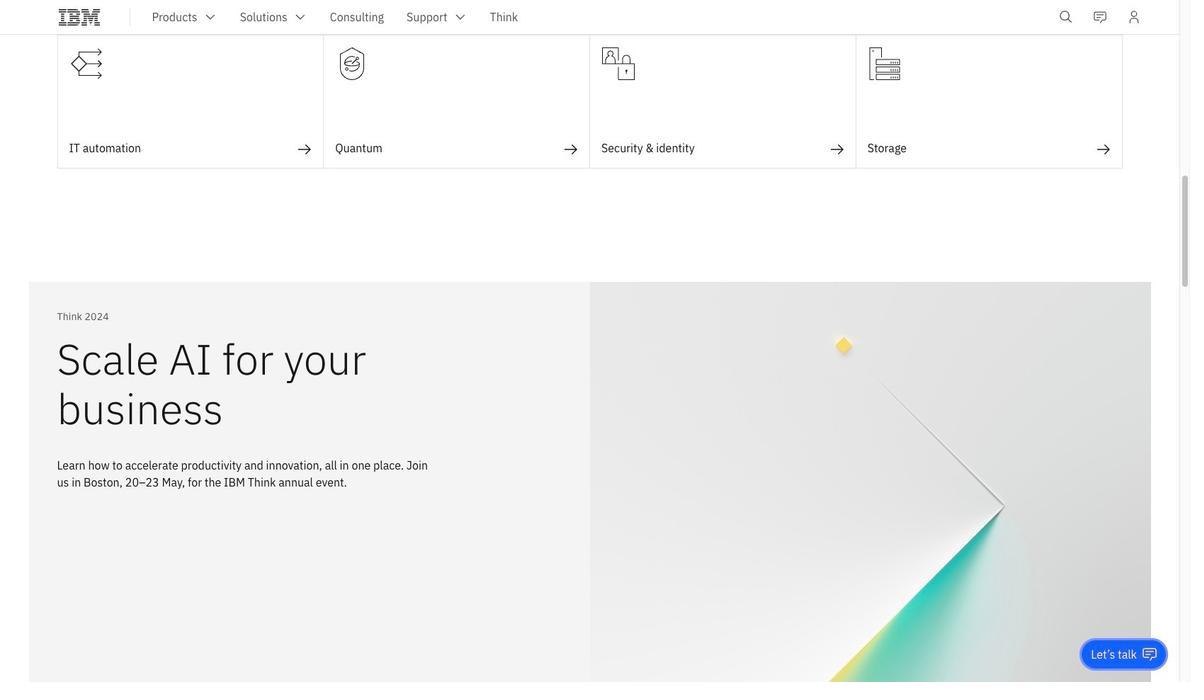 Task type: locate. For each thing, give the bounding box(es) containing it.
let's talk element
[[1091, 647, 1137, 662]]



